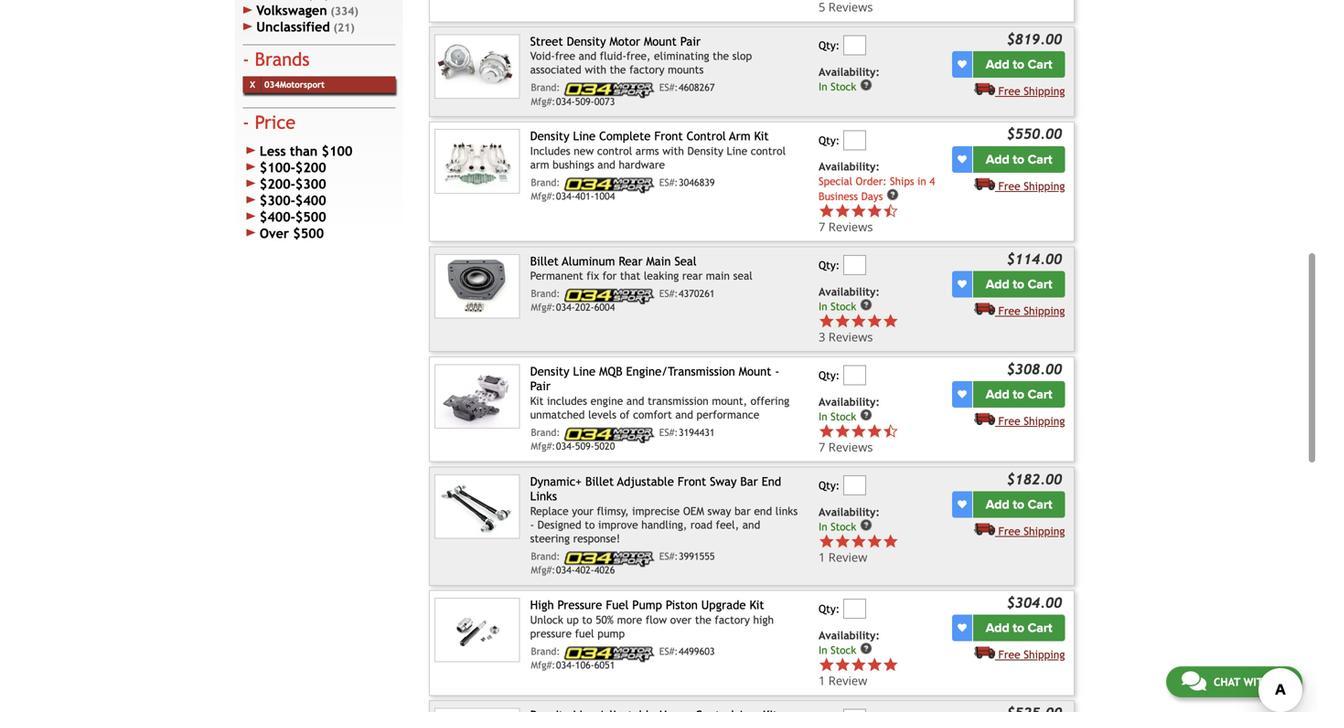 Task type: describe. For each thing, give the bounding box(es) containing it.
add to cart for $182.00
[[986, 497, 1053, 513]]

days
[[862, 190, 883, 203]]

over
[[260, 226, 289, 241]]

034- for $550.00
[[556, 191, 575, 202]]

end
[[762, 475, 782, 489]]

slop
[[733, 50, 752, 62]]

high
[[753, 614, 774, 627]]

includes
[[530, 145, 571, 157]]

free for $819.00
[[999, 85, 1021, 97]]

star image inside 3 reviews link
[[883, 313, 899, 329]]

pair inside density line mqb engine/transmission mount - pair kit includes engine and transmission mount, offering unmatched levels of comfort and performance
[[530, 379, 551, 394]]

availability: for $114.00
[[819, 285, 880, 298]]

piston
[[666, 598, 698, 613]]

$300
[[295, 177, 326, 192]]

034- for $182.00
[[556, 565, 575, 577]]

034motorsport - corporate logo image for $308.00
[[564, 427, 655, 444]]

road
[[691, 519, 713, 532]]

free shipping for $182.00
[[999, 525, 1065, 538]]

question sign image for $304.00
[[860, 643, 873, 656]]

sway
[[708, 505, 732, 518]]

front for 7
[[655, 129, 683, 143]]

in for $308.00
[[819, 411, 828, 423]]

$550.00
[[1007, 126, 1063, 142]]

imprecise
[[632, 505, 680, 518]]

new
[[574, 145, 594, 157]]

kit for 1
[[750, 598, 764, 613]]

add to cart button for $550.00
[[974, 146, 1065, 173]]

1 in from the top
[[819, 81, 828, 93]]

free shipping for $308.00
[[999, 415, 1065, 428]]

4499603
[[679, 646, 715, 658]]

factory inside high pressure fuel pump piston upgrade kit unlock up to 50% more flow over the factory high pressure fuel pump
[[715, 614, 750, 627]]

main
[[706, 270, 730, 282]]

1 availability: from the top
[[819, 65, 880, 78]]

fix
[[587, 270, 599, 282]]

4 1 review link from the top
[[819, 673, 899, 690]]

6004
[[595, 302, 615, 314]]

add to wish list image for $114.00
[[958, 280, 967, 289]]

in for $304.00
[[819, 645, 828, 657]]

2 control from the left
[[751, 145, 786, 157]]

upgrade
[[702, 598, 746, 613]]

$819.00
[[1007, 31, 1063, 47]]

shipping for $819.00
[[1024, 85, 1065, 97]]

es#: 3046839 mfg#: 034-401-1004
[[531, 177, 715, 202]]

x
[[250, 80, 255, 90]]

pressure
[[558, 598, 602, 613]]

question sign image
[[887, 188, 899, 201]]

availability: special order: ships in 4 business days
[[819, 160, 935, 203]]

034motorsport - corporate logo image for $304.00
[[564, 646, 655, 663]]

add to wish list image for $550.00
[[958, 155, 967, 164]]

brand: for $114.00
[[531, 288, 560, 300]]

eliminating
[[654, 50, 710, 62]]

in for $182.00
[[819, 521, 828, 533]]

half star image for $308.00
[[883, 424, 899, 440]]

less than $100 link
[[243, 143, 396, 160]]

add for $114.00
[[986, 277, 1010, 292]]

pair inside street density motor mount pair void-free and fluid-free, eliminating the slop associated with the factory mounts
[[681, 34, 701, 48]]

free shipping for $819.00
[[999, 85, 1065, 97]]

2 horizontal spatial the
[[713, 50, 729, 62]]

and up of
[[627, 395, 645, 408]]

$200-
[[260, 177, 295, 192]]

to for $304.00
[[1013, 621, 1025, 636]]

4370261
[[679, 288, 715, 300]]

add to cart button for $304.00
[[974, 615, 1065, 642]]

qty: for $550.00
[[819, 134, 840, 147]]

es#: for $182.00
[[659, 551, 678, 563]]

brand: for $308.00
[[531, 427, 560, 439]]

3046839
[[679, 177, 715, 189]]

street density motor mount pair void-free and fluid-free, eliminating the slop associated with the factory mounts
[[530, 34, 752, 76]]

2 7 reviews link from the top
[[819, 219, 899, 235]]

special
[[819, 176, 853, 188]]

levels
[[588, 409, 617, 421]]

- inside dynamic+ billet adjustable front sway bar end links replace your flimsy, imprecise oem sway bar end links - designed to improve handling, road feel, and steering response!
[[530, 519, 534, 532]]

3 7 reviews link from the top
[[819, 424, 949, 456]]

1 vertical spatial line
[[727, 145, 748, 157]]

handling,
[[642, 519, 687, 532]]

engine/transmission
[[626, 364, 735, 379]]

adjustable
[[617, 475, 674, 489]]

free for $182.00
[[999, 525, 1021, 538]]

es#: 3991555 mfg#: 034-402-4026
[[531, 551, 715, 577]]

qty: for $114.00
[[819, 259, 840, 272]]

add to cart for $114.00
[[986, 277, 1053, 292]]

2 3 reviews link from the top
[[819, 329, 899, 345]]

3194431
[[679, 427, 715, 439]]

2 1 review link from the top
[[819, 549, 899, 566]]

density line mqb engine/transmission mount - pair link
[[530, 364, 780, 394]]

with inside street density motor mount pair void-free and fluid-free, eliminating the slop associated with the factory mounts
[[585, 63, 607, 76]]

brands
[[255, 49, 310, 70]]

401-
[[575, 191, 595, 202]]

6051
[[595, 660, 615, 672]]

034motorsport
[[264, 80, 325, 90]]

202-
[[575, 302, 595, 314]]

402-
[[575, 565, 595, 577]]

reviews for $114.00
[[829, 329, 873, 345]]

rear
[[619, 254, 643, 268]]

cart for $308.00
[[1028, 387, 1053, 403]]

add to wish list image for $819.00
[[958, 60, 967, 69]]

$200
[[295, 160, 326, 175]]

availability: for $550.00
[[819, 160, 880, 173]]

high
[[530, 598, 554, 613]]

es#: for $819.00
[[659, 82, 678, 94]]

review for $304.00
[[829, 673, 868, 690]]

unmatched
[[530, 409, 585, 421]]

free shipping image for $819.00
[[974, 82, 995, 95]]

brand: for $819.00
[[531, 82, 560, 94]]

es#3046839 - 034-401-1004 -  density line complete front control arm kit - includes new control arms with density line control arm bushings and hardware - 034motorsport - audi image
[[434, 129, 520, 194]]

stock for $114.00
[[831, 301, 857, 313]]

the inside high pressure fuel pump piston upgrade kit unlock up to 50% more flow over the factory high pressure fuel pump
[[695, 614, 712, 627]]

7 reviews for $550.00
[[819, 219, 873, 235]]

fuel
[[606, 598, 629, 613]]

dynamic+ billet adjustable front sway bar end links link
[[530, 475, 782, 504]]

add to wish list image for $304.00
[[958, 624, 967, 633]]

line for $550.00
[[573, 129, 596, 143]]

over
[[671, 614, 692, 627]]

free for $308.00
[[999, 415, 1021, 428]]

1 control from the left
[[597, 145, 632, 157]]

$400-$500 link
[[243, 209, 396, 226]]

links
[[776, 505, 798, 518]]

permanent
[[530, 270, 583, 282]]

1 question sign image from the top
[[860, 79, 873, 91]]

rear
[[683, 270, 703, 282]]

bar
[[741, 475, 758, 489]]

to for $182.00
[[1013, 497, 1025, 513]]

2 horizontal spatial with
[[1244, 676, 1271, 689]]

mfg#: for $550.00
[[531, 191, 556, 202]]

1 3 reviews link from the top
[[819, 313, 949, 345]]

es#: for $304.00
[[659, 646, 678, 658]]

with inside density line complete front control arm kit includes new control arms with density line control arm bushings and hardware
[[663, 145, 684, 157]]

feel,
[[716, 519, 739, 532]]

business
[[819, 190, 858, 203]]

mfg#: for $182.00
[[531, 565, 556, 577]]

509- for $308.00
[[575, 441, 595, 453]]

50%
[[596, 614, 614, 627]]

to inside dynamic+ billet adjustable front sway bar end links replace your flimsy, imprecise oem sway bar end links - designed to improve handling, road feel, and steering response!
[[585, 519, 595, 532]]

cart for $182.00
[[1028, 497, 1053, 513]]

es#: 4608267 mfg#: 034-509-0073
[[531, 82, 715, 107]]

chat with us
[[1214, 676, 1287, 689]]

ships
[[890, 176, 915, 188]]

brand: for $550.00
[[531, 177, 560, 189]]

volkswagen (334) unclassified (21)
[[256, 3, 359, 34]]

1 for $182.00
[[819, 549, 826, 566]]

street
[[530, 34, 563, 48]]

and inside density line complete front control arm kit includes new control arms with density line control arm bushings and hardware
[[598, 158, 616, 171]]

add for $550.00
[[986, 152, 1010, 167]]

add to wish list image for $182.00
[[958, 500, 967, 510]]

509- for $819.00
[[575, 96, 595, 107]]

4608267
[[679, 82, 715, 94]]

034motorsport - corporate logo image for $819.00
[[564, 82, 655, 99]]

availability: in stock for $182.00
[[819, 506, 880, 533]]

add for $182.00
[[986, 497, 1010, 513]]

dynamic+
[[530, 475, 582, 489]]

mfg#: for $819.00
[[531, 96, 556, 107]]

3 1 review link from the top
[[819, 658, 949, 690]]

1 stock from the top
[[831, 81, 857, 93]]

associated
[[530, 63, 582, 76]]

free shipping image for $308.00
[[974, 413, 995, 425]]

line for $308.00
[[573, 364, 596, 379]]

add to cart for $304.00
[[986, 621, 1053, 636]]

chat
[[1214, 676, 1241, 689]]

billet aluminum rear main seal link
[[530, 254, 697, 268]]

034- for $114.00
[[556, 302, 575, 314]]

free for $114.00
[[999, 305, 1021, 317]]

offering
[[751, 395, 790, 408]]

shipping for $550.00
[[1024, 180, 1065, 192]]

price
[[255, 112, 296, 133]]



Task type: vqa. For each thing, say whether or not it's contained in the screenshot.
end
yes



Task type: locate. For each thing, give the bounding box(es) containing it.
4026
[[595, 565, 615, 577]]

3991555
[[679, 551, 715, 563]]

3 add to cart from the top
[[986, 277, 1053, 292]]

mounts
[[668, 63, 704, 76]]

034motorsport - corporate logo image down hardware
[[564, 177, 655, 194]]

034- inside es#: 3046839 mfg#: 034-401-1004
[[556, 191, 575, 202]]

1 review for $182.00
[[819, 549, 868, 566]]

add to cart down $819.00
[[986, 57, 1053, 72]]

034- down the associated
[[556, 96, 575, 107]]

$200-$300 link
[[243, 176, 396, 193]]

free shipping image for $114.00
[[974, 302, 995, 315]]

4 free shipping from the top
[[999, 415, 1065, 428]]

2 cart from the top
[[1028, 152, 1053, 167]]

front inside density line complete front control arm kit includes new control arms with density line control arm bushings and hardware
[[655, 129, 683, 143]]

0 vertical spatial factory
[[630, 63, 665, 76]]

availability: inside availability: special order: ships in 4 business days
[[819, 160, 880, 173]]

free
[[999, 85, 1021, 97], [999, 180, 1021, 192], [999, 305, 1021, 317], [999, 415, 1021, 428], [999, 525, 1021, 538], [999, 649, 1021, 662]]

line up new
[[573, 129, 596, 143]]

1 review from the top
[[829, 549, 868, 566]]

3 reviews from the top
[[829, 439, 873, 456]]

bushings
[[553, 158, 594, 171]]

0 vertical spatial 7 reviews
[[819, 219, 873, 235]]

1 vertical spatial reviews
[[829, 329, 873, 345]]

1 vertical spatial 509-
[[575, 441, 595, 453]]

4 7 reviews link from the top
[[819, 439, 899, 456]]

034motorsport - corporate logo image down fluid-
[[564, 82, 655, 99]]

2 free shipping from the top
[[999, 180, 1065, 192]]

4 stock from the top
[[831, 521, 857, 533]]

billet up the permanent
[[530, 254, 559, 268]]

2 question sign image from the top
[[860, 299, 873, 311]]

es#4499603 - 034-106-6051 - high pressure fuel pump piston upgrade kit - unlock up to 50% more flow over the factory high pressure fuel pump - 034motorsport - audi volkswagen image
[[434, 598, 520, 663]]

0 vertical spatial 1
[[819, 549, 826, 566]]

free shipping image for $550.00
[[974, 177, 995, 190]]

2 vertical spatial add to wish list image
[[958, 624, 967, 633]]

includes
[[547, 395, 587, 408]]

7 reviews for $308.00
[[819, 439, 873, 456]]

qty: right end
[[819, 479, 840, 492]]

free for $304.00
[[999, 649, 1021, 662]]

brand: down the permanent
[[531, 288, 560, 300]]

and inside dynamic+ billet adjustable front sway bar end links replace your flimsy, imprecise oem sway bar end links - designed to improve handling, road feel, and steering response!
[[743, 519, 761, 532]]

cart down $182.00
[[1028, 497, 1053, 513]]

1 vertical spatial 1 review
[[819, 673, 868, 690]]

performance
[[697, 409, 760, 421]]

sway
[[710, 475, 737, 489]]

1 add to cart from the top
[[986, 57, 1053, 72]]

flimsy,
[[597, 505, 629, 518]]

brand: down "steering"
[[531, 551, 560, 563]]

es#3194431 - 034-509-5020 - density line mqb engine/transmission mount - pair  - kit includes engine and transmission mount, offering unmatched levels of comfort and performance - 034motorsport - audi volkswagen image
[[434, 364, 520, 429]]

2 brand: from the top
[[531, 177, 560, 189]]

more
[[617, 614, 643, 627]]

availability: for $304.00
[[819, 630, 880, 642]]

4 in from the top
[[819, 521, 828, 533]]

dynamic+ billet adjustable front sway bar end links replace your flimsy, imprecise oem sway bar end links - designed to improve handling, road feel, and steering response!
[[530, 475, 798, 545]]

high pressure fuel pump piston upgrade kit unlock up to 50% more flow over the factory high pressure fuel pump
[[530, 598, 774, 640]]

3
[[819, 329, 826, 345]]

question sign image for $114.00
[[860, 299, 873, 311]]

shipping down $114.00 on the top right of the page
[[1024, 305, 1065, 317]]

improve
[[598, 519, 638, 532]]

0 vertical spatial front
[[655, 129, 683, 143]]

1 horizontal spatial with
[[663, 145, 684, 157]]

qty: down business
[[819, 259, 840, 272]]

to for $114.00
[[1013, 277, 1025, 292]]

brand: down "arm"
[[531, 177, 560, 189]]

to for $308.00
[[1013, 387, 1025, 403]]

mfg#: for $304.00
[[531, 660, 556, 672]]

1 horizontal spatial control
[[751, 145, 786, 157]]

2 free shipping image from the top
[[974, 413, 995, 425]]

1 horizontal spatial billet
[[586, 475, 614, 489]]

billet up the flimsy,
[[586, 475, 614, 489]]

034- for $819.00
[[556, 96, 575, 107]]

4 es#: from the top
[[659, 427, 678, 439]]

pump
[[598, 628, 625, 640]]

add to cart button for $182.00
[[974, 492, 1065, 518]]

1 availability: in stock from the top
[[819, 65, 880, 93]]

5 brand: from the top
[[531, 551, 560, 563]]

mfg#: down the associated
[[531, 96, 556, 107]]

hardware
[[619, 158, 665, 171]]

1 vertical spatial billet
[[586, 475, 614, 489]]

4 add from the top
[[986, 387, 1010, 403]]

pair
[[681, 34, 701, 48], [530, 379, 551, 394]]

2 availability: in stock from the top
[[819, 285, 880, 313]]

factory down free,
[[630, 63, 665, 76]]

cart down $114.00 on the top right of the page
[[1028, 277, 1053, 292]]

034- inside es#: 3194431 mfg#: 034-509-5020
[[556, 441, 575, 453]]

half star image
[[883, 203, 899, 219], [883, 424, 899, 440]]

add
[[986, 57, 1010, 72], [986, 152, 1010, 167], [986, 277, 1010, 292], [986, 387, 1010, 403], [986, 497, 1010, 513], [986, 621, 1010, 636]]

mfg#: down "steering"
[[531, 565, 556, 577]]

add down $114.00 on the top right of the page
[[986, 277, 1010, 292]]

1 vertical spatial review
[[829, 673, 868, 690]]

2 034motorsport - corporate logo image from the top
[[564, 177, 655, 194]]

509- inside the es#: 4608267 mfg#: 034-509-0073
[[575, 96, 595, 107]]

replace
[[530, 505, 569, 518]]

star image
[[819, 203, 835, 219], [835, 203, 851, 219], [851, 203, 867, 219], [883, 313, 899, 329], [819, 424, 835, 440], [835, 424, 851, 440], [867, 424, 883, 440], [819, 534, 835, 550], [835, 658, 851, 674], [867, 658, 883, 674]]

mfg#: for $308.00
[[531, 441, 556, 453]]

3 free shipping image from the top
[[974, 523, 995, 536]]

oem
[[683, 505, 704, 518]]

3 availability: in stock from the top
[[819, 396, 880, 423]]

mount,
[[712, 395, 748, 408]]

kit for 7
[[754, 129, 769, 143]]

review
[[829, 549, 868, 566], [829, 673, 868, 690]]

add to cart button down $819.00
[[974, 51, 1065, 78]]

- inside density line mqb engine/transmission mount - pair kit includes engine and transmission mount, offering unmatched levels of comfort and performance
[[775, 364, 780, 379]]

mount inside density line mqb engine/transmission mount - pair kit includes engine and transmission mount, offering unmatched levels of comfort and performance
[[739, 364, 772, 379]]

5 add to cart from the top
[[986, 497, 1053, 513]]

2 034- from the top
[[556, 191, 575, 202]]

shipping for $304.00
[[1024, 649, 1065, 662]]

2 vertical spatial line
[[573, 364, 596, 379]]

1 vertical spatial 7 reviews
[[819, 439, 873, 456]]

0 vertical spatial free shipping image
[[974, 177, 995, 190]]

mfg#: inside the es#: 4608267 mfg#: 034-509-0073
[[531, 96, 556, 107]]

4 034- from the top
[[556, 441, 575, 453]]

3 add to cart button from the top
[[974, 271, 1065, 298]]

street density motor mount pair link
[[530, 34, 701, 48]]

es#:
[[659, 82, 678, 94], [659, 177, 678, 189], [659, 288, 678, 300], [659, 427, 678, 439], [659, 551, 678, 563], [659, 646, 678, 658]]

es#: for $550.00
[[659, 177, 678, 189]]

free shipping image
[[974, 177, 995, 190], [974, 413, 995, 425]]

es#3991555 - 034-402-4026 - dynamic+ billet adjustable front sway bar end links - replace your flimsy, imprecise oem sway bar end links - designed to improve handling, road feel, and steering response! - 034motorsport - audi volkswagen image
[[434, 475, 520, 539]]

front up arms
[[655, 129, 683, 143]]

with left us
[[1244, 676, 1271, 689]]

es#: down mounts
[[659, 82, 678, 94]]

brand: down unmatched
[[531, 427, 560, 439]]

of
[[620, 409, 630, 421]]

1 add to cart button from the top
[[974, 51, 1065, 78]]

5 cart from the top
[[1028, 497, 1053, 513]]

6 es#: from the top
[[659, 646, 678, 658]]

es#: inside es#: 3194431 mfg#: 034-509-5020
[[659, 427, 678, 439]]

3 brand: from the top
[[531, 288, 560, 300]]

4 qty: from the top
[[819, 369, 840, 382]]

0 vertical spatial with
[[585, 63, 607, 76]]

front inside dynamic+ billet adjustable front sway bar end links replace your flimsy, imprecise oem sway bar end links - designed to improve handling, road feel, and steering response!
[[678, 475, 707, 489]]

5 availability: in stock from the top
[[819, 630, 880, 657]]

line
[[573, 129, 596, 143], [727, 145, 748, 157], [573, 364, 596, 379]]

free down $304.00
[[999, 649, 1021, 662]]

es#: down comfort
[[659, 427, 678, 439]]

0 vertical spatial 7
[[819, 219, 826, 235]]

0 vertical spatial mount
[[644, 34, 677, 48]]

4 shipping from the top
[[1024, 415, 1065, 428]]

line inside density line mqb engine/transmission mount - pair kit includes engine and transmission mount, offering unmatched levels of comfort and performance
[[573, 364, 596, 379]]

034-
[[556, 96, 575, 107], [556, 191, 575, 202], [556, 302, 575, 314], [556, 441, 575, 453], [556, 565, 575, 577], [556, 660, 575, 672]]

free shipping down $550.00
[[999, 180, 1065, 192]]

034motorsport - corporate logo image down for
[[564, 288, 655, 305]]

1 vertical spatial 7
[[819, 439, 826, 456]]

chat with us link
[[1167, 667, 1303, 698]]

es#: 4370261 mfg#: 034-202-6004
[[531, 288, 715, 314]]

-
[[775, 364, 780, 379], [530, 519, 534, 532]]

over $500 link
[[243, 226, 396, 242]]

unclassified
[[256, 19, 330, 34]]

0 vertical spatial -
[[775, 364, 780, 379]]

es#: for $114.00
[[659, 288, 678, 300]]

cart for $819.00
[[1028, 57, 1053, 72]]

qty: for $182.00
[[819, 479, 840, 492]]

brand: for $304.00
[[531, 646, 560, 658]]

1 7 reviews link from the top
[[819, 203, 949, 235]]

factory inside street density motor mount pair void-free and fluid-free, eliminating the slop associated with the factory mounts
[[630, 63, 665, 76]]

and right free
[[579, 50, 597, 62]]

1 vertical spatial $500
[[293, 226, 324, 241]]

qty: for $308.00
[[819, 369, 840, 382]]

cart for $114.00
[[1028, 277, 1053, 292]]

free shipping for $304.00
[[999, 649, 1065, 662]]

to down $304.00
[[1013, 621, 1025, 636]]

034motorsport - corporate logo image for $114.00
[[564, 288, 655, 305]]

2 es#: from the top
[[659, 177, 678, 189]]

2 add from the top
[[986, 152, 1010, 167]]

1 vertical spatial with
[[663, 145, 684, 157]]

mqb
[[599, 364, 623, 379]]

3 availability: from the top
[[819, 285, 880, 298]]

es#4608267 - 034-509-0073 - street density motor mount pair - void-free and fluid-free, eliminating the slop associated with the factory mounts - 034motorsport - audi image
[[434, 34, 520, 99]]

034- down "steering"
[[556, 565, 575, 577]]

for
[[603, 270, 617, 282]]

billet inside billet aluminum rear main seal permanent fix for that leaking rear main seal
[[530, 254, 559, 268]]

$308.00
[[1007, 361, 1063, 378]]

add to cart button down $182.00
[[974, 492, 1065, 518]]

3 add from the top
[[986, 277, 1010, 292]]

1 vertical spatial kit
[[530, 395, 544, 408]]

the down fluid-
[[610, 63, 626, 76]]

kit up unmatched
[[530, 395, 544, 408]]

2 availability: from the top
[[819, 160, 880, 173]]

arms
[[636, 145, 659, 157]]

kit inside density line mqb engine/transmission mount - pair kit includes engine and transmission mount, offering unmatched levels of comfort and performance
[[530, 395, 544, 408]]

es#: left 3046839
[[659, 177, 678, 189]]

qty:
[[819, 39, 840, 52], [819, 134, 840, 147], [819, 259, 840, 272], [819, 369, 840, 382], [819, 479, 840, 492], [819, 603, 840, 616]]

star image
[[867, 203, 883, 219], [819, 313, 835, 329], [835, 313, 851, 329], [851, 313, 867, 329], [867, 313, 883, 329], [851, 424, 867, 440], [835, 534, 851, 550], [851, 534, 867, 550], [867, 534, 883, 550], [883, 534, 899, 550], [819, 658, 835, 674], [851, 658, 867, 674], [883, 658, 899, 674]]

es#: 3194431 mfg#: 034-509-5020
[[531, 427, 715, 453]]

- down replace
[[530, 519, 534, 532]]

3 cart from the top
[[1028, 277, 1053, 292]]

pair up includes
[[530, 379, 551, 394]]

add to cart down $304.00
[[986, 621, 1053, 636]]

034- inside es#: 3991555 mfg#: 034-402-4026
[[556, 565, 575, 577]]

high pressure fuel pump piston upgrade kit link
[[530, 598, 764, 613]]

availability: in stock for $308.00
[[819, 396, 880, 423]]

2 vertical spatial kit
[[750, 598, 764, 613]]

$100-$200 link
[[243, 160, 396, 176]]

3 qty: from the top
[[819, 259, 840, 272]]

2 in from the top
[[819, 301, 828, 313]]

density line mqb engine/transmission mount - pair kit includes engine and transmission mount, offering unmatched levels of comfort and performance
[[530, 364, 790, 421]]

links
[[530, 490, 557, 504]]

1 vertical spatial front
[[678, 475, 707, 489]]

arm
[[530, 158, 549, 171]]

1 034motorsport - corporate logo image from the top
[[564, 82, 655, 99]]

5 question sign image from the top
[[860, 643, 873, 656]]

0 horizontal spatial factory
[[630, 63, 665, 76]]

4 brand: from the top
[[531, 427, 560, 439]]

engine
[[591, 395, 623, 408]]

reviews for $550.00
[[829, 219, 873, 235]]

$300-
[[260, 193, 295, 208]]

to for $550.00
[[1013, 152, 1025, 167]]

qty: for $304.00
[[819, 603, 840, 616]]

pair up eliminating
[[681, 34, 701, 48]]

0 vertical spatial kit
[[754, 129, 769, 143]]

034- inside the es#: 4608267 mfg#: 034-509-0073
[[556, 96, 575, 107]]

es#2864577 - 034-401-1008 - density line adjustable upper control arm kit - camber correcting - corrects camber to eliminate inner tire wear - 034motorsport - audi image
[[434, 709, 520, 713]]

034motorsport - corporate logo image
[[564, 82, 655, 99], [564, 177, 655, 194], [564, 288, 655, 305], [564, 427, 655, 444], [564, 551, 655, 568], [564, 646, 655, 663]]

6 availability: from the top
[[819, 630, 880, 642]]

1 add to wish list image from the top
[[958, 60, 967, 69]]

5 in from the top
[[819, 645, 828, 657]]

billet inside dynamic+ billet adjustable front sway bar end links replace your flimsy, imprecise oem sway bar end links - designed to improve handling, road feel, and steering response!
[[586, 475, 614, 489]]

cart for $304.00
[[1028, 621, 1053, 636]]

0 horizontal spatial billet
[[530, 254, 559, 268]]

- up "offering"
[[775, 364, 780, 379]]

review for $182.00
[[829, 549, 868, 566]]

1 free shipping image from the top
[[974, 82, 995, 95]]

0 vertical spatial the
[[713, 50, 729, 62]]

free up $550.00
[[999, 85, 1021, 97]]

2 mfg#: from the top
[[531, 191, 556, 202]]

with right arms
[[663, 145, 684, 157]]

1 vertical spatial mount
[[739, 364, 772, 379]]

reviews inside 3 reviews link
[[829, 329, 873, 345]]

7 for $308.00
[[819, 439, 826, 456]]

brand: down the associated
[[531, 82, 560, 94]]

mfg#: for $114.00
[[531, 302, 556, 314]]

1 free shipping from the top
[[999, 85, 1065, 97]]

and down transmission
[[676, 409, 693, 421]]

to inside high pressure fuel pump piston upgrade kit unlock up to 50% more flow over the factory high pressure fuel pump
[[582, 614, 593, 627]]

es#: left 4499603
[[659, 646, 678, 658]]

mfg#: inside es#: 3046839 mfg#: 034-401-1004
[[531, 191, 556, 202]]

free shipping down $304.00
[[999, 649, 1065, 662]]

2 1 from the top
[[819, 673, 826, 690]]

106-
[[575, 660, 595, 672]]

2 vertical spatial add to wish list image
[[958, 500, 967, 510]]

509- inside es#: 3194431 mfg#: 034-509-5020
[[575, 441, 595, 453]]

0 vertical spatial $500
[[295, 210, 326, 225]]

mfg#: down "arm"
[[531, 191, 556, 202]]

density inside street density motor mount pair void-free and fluid-free, eliminating the slop associated with the factory mounts
[[567, 34, 606, 48]]

and down bar
[[743, 519, 761, 532]]

6 free from the top
[[999, 649, 1021, 662]]

034- down the permanent
[[556, 302, 575, 314]]

1 add to wish list image from the top
[[958, 155, 967, 164]]

2 1 review from the top
[[819, 673, 868, 690]]

qty: up special
[[819, 134, 840, 147]]

stock for $182.00
[[831, 521, 857, 533]]

shipping down '$308.00'
[[1024, 415, 1065, 428]]

2 add to cart button from the top
[[974, 146, 1065, 173]]

2 vertical spatial the
[[695, 614, 712, 627]]

1 horizontal spatial the
[[695, 614, 712, 627]]

line down arm
[[727, 145, 748, 157]]

3 shipping from the top
[[1024, 305, 1065, 317]]

$304.00
[[1007, 595, 1063, 612]]

3 reviews
[[819, 329, 873, 345]]

free shipping down $182.00
[[999, 525, 1065, 538]]

0 vertical spatial half star image
[[883, 203, 899, 219]]

0 vertical spatial add to wish list image
[[958, 155, 967, 164]]

availability: in stock for $114.00
[[819, 285, 880, 313]]

add to cart down $550.00
[[986, 152, 1053, 167]]

034- down unmatched
[[556, 441, 575, 453]]

arm
[[730, 129, 751, 143]]

mfg#: inside es#: 3991555 mfg#: 034-402-4026
[[531, 565, 556, 577]]

availability: for $308.00
[[819, 396, 880, 408]]

3 free shipping from the top
[[999, 305, 1065, 317]]

3 es#: from the top
[[659, 288, 678, 300]]

0 horizontal spatial control
[[597, 145, 632, 157]]

1 review for $304.00
[[819, 673, 868, 690]]

and
[[579, 50, 597, 62], [598, 158, 616, 171], [627, 395, 645, 408], [676, 409, 693, 421], [743, 519, 761, 532]]

add down $819.00
[[986, 57, 1010, 72]]

add for $304.00
[[986, 621, 1010, 636]]

034motorsport - corporate logo image down the pump
[[564, 646, 655, 663]]

2 7 from the top
[[819, 439, 826, 456]]

5 034motorsport - corporate logo image from the top
[[564, 551, 655, 568]]

add to cart button down $304.00
[[974, 615, 1065, 642]]

availability: for $182.00
[[819, 506, 880, 519]]

comfort
[[633, 409, 672, 421]]

6 cart from the top
[[1028, 621, 1053, 636]]

5 mfg#: from the top
[[531, 565, 556, 577]]

1 horizontal spatial pair
[[681, 34, 701, 48]]

5 stock from the top
[[831, 645, 857, 657]]

es#: inside es#: 4370261 mfg#: 034-202-6004
[[659, 288, 678, 300]]

4 free shipping image from the top
[[974, 647, 995, 659]]

shipping down $550.00
[[1024, 180, 1065, 192]]

qty: for $819.00
[[819, 39, 840, 52]]

1 vertical spatial free shipping image
[[974, 413, 995, 425]]

034- inside es#: 4370261 mfg#: 034-202-6004
[[556, 302, 575, 314]]

cart down $550.00
[[1028, 152, 1053, 167]]

cart
[[1028, 57, 1053, 72], [1028, 152, 1053, 167], [1028, 277, 1053, 292], [1028, 387, 1053, 403], [1028, 497, 1053, 513], [1028, 621, 1053, 636]]

0 vertical spatial add to wish list image
[[958, 60, 967, 69]]

void-
[[530, 50, 555, 62]]

mount up eliminating
[[644, 34, 677, 48]]

and up es#: 3046839 mfg#: 034-401-1004
[[598, 158, 616, 171]]

qty: right high
[[819, 603, 840, 616]]

free down $114.00 on the top right of the page
[[999, 305, 1021, 317]]

shipping for $308.00
[[1024, 415, 1065, 428]]

front up the oem
[[678, 475, 707, 489]]

2 vertical spatial with
[[1244, 676, 1271, 689]]

2 reviews from the top
[[829, 329, 873, 345]]

that
[[620, 270, 641, 282]]

complete
[[599, 129, 651, 143]]

shipping up $550.00
[[1024, 85, 1065, 97]]

2 add to wish list image from the top
[[958, 390, 967, 399]]

mfg#: down the permanent
[[531, 302, 556, 314]]

free shipping for $114.00
[[999, 305, 1065, 317]]

free shipping up $550.00
[[999, 85, 1065, 97]]

add to cart button down $550.00
[[974, 146, 1065, 173]]

factory
[[630, 63, 665, 76], [715, 614, 750, 627]]

0 horizontal spatial the
[[610, 63, 626, 76]]

es#: inside es#: 4499603 mfg#: 034-106-6051
[[659, 646, 678, 658]]

7 reviews
[[819, 219, 873, 235], [819, 439, 873, 456]]

1 for $304.00
[[819, 673, 826, 690]]

0 vertical spatial reviews
[[829, 219, 873, 235]]

factory down upgrade
[[715, 614, 750, 627]]

0 horizontal spatial with
[[585, 63, 607, 76]]

1 vertical spatial add to wish list image
[[958, 390, 967, 399]]

$300-$400 link
[[243, 193, 396, 209]]

the left slop
[[713, 50, 729, 62]]

free shipping image for $304.00
[[974, 647, 995, 659]]

add for $819.00
[[986, 57, 1010, 72]]

4 mfg#: from the top
[[531, 441, 556, 453]]

add to wish list image for $308.00
[[958, 390, 967, 399]]

steering
[[530, 533, 570, 545]]

seal
[[675, 254, 697, 268]]

es#: down leaking
[[659, 288, 678, 300]]

es#: for $308.00
[[659, 427, 678, 439]]

$100
[[322, 144, 353, 159]]

es#4370261 - 034-202-6004 - billet aluminum rear main seal - permanent fix for that leaking rear main seal - 034motorsport - audi volkswagen image
[[434, 254, 520, 319]]

6 add from the top
[[986, 621, 1010, 636]]

5 availability: from the top
[[819, 506, 880, 519]]

cart down $304.00
[[1028, 621, 1053, 636]]

half star image for $550.00
[[883, 203, 899, 219]]

2 free shipping image from the top
[[974, 302, 995, 315]]

kit inside density line complete front control arm kit includes new control arms with density line control arm bushings and hardware
[[754, 129, 769, 143]]

1 vertical spatial pair
[[530, 379, 551, 394]]

0 vertical spatial review
[[829, 549, 868, 566]]

x 034motorsport
[[250, 80, 325, 90]]

than
[[290, 144, 318, 159]]

6 034- from the top
[[556, 660, 575, 672]]

designed
[[538, 519, 582, 532]]

None text field
[[843, 35, 866, 55], [843, 255, 866, 275], [843, 599, 866, 620], [843, 35, 866, 55], [843, 255, 866, 275], [843, 599, 866, 620]]

034motorsport - corporate logo image for $182.00
[[564, 551, 655, 568]]

front
[[655, 129, 683, 143], [678, 475, 707, 489]]

034- inside es#: 4499603 mfg#: 034-106-6051
[[556, 660, 575, 672]]

5 034- from the top
[[556, 565, 575, 577]]

free shipping down '$308.00'
[[999, 415, 1065, 428]]

density inside density line mqb engine/transmission mount - pair kit includes engine and transmission mount, offering unmatched levels of comfort and performance
[[530, 364, 570, 379]]

1 vertical spatial half star image
[[883, 424, 899, 440]]

1 cart from the top
[[1028, 57, 1053, 72]]

4
[[930, 176, 935, 188]]

add to cart down $182.00
[[986, 497, 1053, 513]]

6 add to cart button from the top
[[974, 615, 1065, 642]]

$182.00
[[1007, 471, 1063, 488]]

to down $550.00
[[1013, 152, 1025, 167]]

1 1 review link from the top
[[819, 534, 949, 566]]

reviews for $308.00
[[829, 439, 873, 456]]

1 add from the top
[[986, 57, 1010, 72]]

question sign image
[[860, 79, 873, 91], [860, 299, 873, 311], [860, 409, 873, 422], [860, 519, 873, 532], [860, 643, 873, 656]]

kit inside high pressure fuel pump piston upgrade kit unlock up to 50% more flow over the factory high pressure fuel pump
[[750, 598, 764, 613]]

1 vertical spatial -
[[530, 519, 534, 532]]

1 034- from the top
[[556, 96, 575, 107]]

es#: inside the es#: 4608267 mfg#: 034-509-0073
[[659, 82, 678, 94]]

509- down the associated
[[575, 96, 595, 107]]

5 qty: from the top
[[819, 479, 840, 492]]

less than $100 $100-$200 $200-$300 $300-$400 $400-$500 over $500
[[260, 144, 353, 241]]

free down $550.00
[[999, 180, 1021, 192]]

add to cart down '$308.00'
[[986, 387, 1053, 403]]

aluminum
[[562, 254, 615, 268]]

kit up high
[[750, 598, 764, 613]]

mount
[[644, 34, 677, 48], [739, 364, 772, 379]]

2 qty: from the top
[[819, 134, 840, 147]]

es#: left 3991555
[[659, 551, 678, 563]]

0 vertical spatial 509-
[[575, 96, 595, 107]]

3 free from the top
[[999, 305, 1021, 317]]

3 add to wish list image from the top
[[958, 624, 967, 633]]

and inside street density motor mount pair void-free and fluid-free, eliminating the slop associated with the factory mounts
[[579, 50, 597, 62]]

add to wish list image
[[958, 60, 967, 69], [958, 280, 967, 289], [958, 624, 967, 633]]

4 cart from the top
[[1028, 387, 1053, 403]]

$500 down $400
[[295, 210, 326, 225]]

0 horizontal spatial -
[[530, 519, 534, 532]]

5 shipping from the top
[[1024, 525, 1065, 538]]

bar
[[735, 505, 751, 518]]

brand: down pressure
[[531, 646, 560, 658]]

5 free shipping from the top
[[999, 525, 1065, 538]]

control
[[687, 129, 726, 143]]

034- for $308.00
[[556, 441, 575, 453]]

free down '$308.00'
[[999, 415, 1021, 428]]

add to cart button down '$308.00'
[[974, 381, 1065, 408]]

to
[[1013, 57, 1025, 72], [1013, 152, 1025, 167], [1013, 277, 1025, 292], [1013, 387, 1025, 403], [1013, 497, 1025, 513], [585, 519, 595, 532], [582, 614, 593, 627], [1013, 621, 1025, 636]]

stock for $304.00
[[831, 645, 857, 657]]

509- down levels
[[575, 441, 595, 453]]

question sign image for $308.00
[[860, 409, 873, 422]]

mfg#: down pressure
[[531, 660, 556, 672]]

2 stock from the top
[[831, 301, 857, 313]]

2 add to wish list image from the top
[[958, 280, 967, 289]]

mfg#: inside es#: 4370261 mfg#: 034-202-6004
[[531, 302, 556, 314]]

2 vertical spatial reviews
[[829, 439, 873, 456]]

1 vertical spatial the
[[610, 63, 626, 76]]

free shipping down $114.00 on the top right of the page
[[999, 305, 1065, 317]]

comments image
[[1182, 671, 1207, 693]]

None text field
[[843, 130, 866, 150], [843, 365, 866, 386], [843, 476, 866, 496], [843, 710, 866, 713], [843, 130, 866, 150], [843, 365, 866, 386], [843, 476, 866, 496], [843, 710, 866, 713]]

question sign image for $182.00
[[860, 519, 873, 532]]

0 vertical spatial 1 review
[[819, 549, 868, 566]]

es#: inside es#: 3991555 mfg#: 034-402-4026
[[659, 551, 678, 563]]

add down '$308.00'
[[986, 387, 1010, 403]]

qty: down 3
[[819, 369, 840, 382]]

brand: for $182.00
[[531, 551, 560, 563]]

with down fluid-
[[585, 63, 607, 76]]

add to cart for $550.00
[[986, 152, 1053, 167]]

0 vertical spatial line
[[573, 129, 596, 143]]

free shipping image
[[974, 82, 995, 95], [974, 302, 995, 315], [974, 523, 995, 536], [974, 647, 995, 659]]

availability: in stock
[[819, 65, 880, 93], [819, 285, 880, 313], [819, 396, 880, 423], [819, 506, 880, 533], [819, 630, 880, 657]]

1 horizontal spatial factory
[[715, 614, 750, 627]]

$400
[[295, 193, 326, 208]]

add to wish list image
[[958, 155, 967, 164], [958, 390, 967, 399], [958, 500, 967, 510]]

mfg#: inside es#: 4499603 mfg#: 034-106-6051
[[531, 660, 556, 672]]

4 add to cart from the top
[[986, 387, 1053, 403]]

034- for $304.00
[[556, 660, 575, 672]]

add to cart down $114.00 on the top right of the page
[[986, 277, 1053, 292]]

shipping down $304.00
[[1024, 649, 1065, 662]]

cart for $550.00
[[1028, 152, 1053, 167]]

1 horizontal spatial -
[[775, 364, 780, 379]]

front for 1
[[678, 475, 707, 489]]

1 vertical spatial factory
[[715, 614, 750, 627]]

add to cart button down $114.00 on the top right of the page
[[974, 271, 1065, 298]]

mfg#: inside es#: 3194431 mfg#: 034-509-5020
[[531, 441, 556, 453]]

availability: in stock for $304.00
[[819, 630, 880, 657]]

6 add to cart from the top
[[986, 621, 1053, 636]]

free for $550.00
[[999, 180, 1021, 192]]

1 reviews from the top
[[829, 219, 873, 235]]

es#: inside es#: 3046839 mfg#: 034-401-1004
[[659, 177, 678, 189]]

the right over
[[695, 614, 712, 627]]

0 vertical spatial pair
[[681, 34, 701, 48]]

1 horizontal spatial mount
[[739, 364, 772, 379]]

in
[[918, 176, 927, 188]]

3 reviews link
[[819, 313, 949, 345], [819, 329, 899, 345]]

5 free from the top
[[999, 525, 1021, 538]]

mount inside street density motor mount pair void-free and fluid-free, eliminating the slop associated with the factory mounts
[[644, 34, 677, 48]]

0 vertical spatial billet
[[530, 254, 559, 268]]

cart down $819.00
[[1028, 57, 1053, 72]]

1 free shipping image from the top
[[974, 177, 995, 190]]

$400-
[[260, 210, 295, 225]]

shipping for $114.00
[[1024, 305, 1065, 317]]

to down '$308.00'
[[1013, 387, 1025, 403]]

4 add to cart button from the top
[[974, 381, 1065, 408]]

add to cart button for $114.00
[[974, 271, 1065, 298]]

1 vertical spatial add to wish list image
[[958, 280, 967, 289]]

free,
[[627, 50, 651, 62]]

0 horizontal spatial mount
[[644, 34, 677, 48]]

0 horizontal spatial pair
[[530, 379, 551, 394]]

add down $182.00
[[986, 497, 1010, 513]]

1 vertical spatial 1
[[819, 673, 826, 690]]

add to cart for $819.00
[[986, 57, 1053, 72]]

seal
[[733, 270, 753, 282]]

034motorsport - corporate logo image down response!
[[564, 551, 655, 568]]

free down $182.00
[[999, 525, 1021, 538]]



